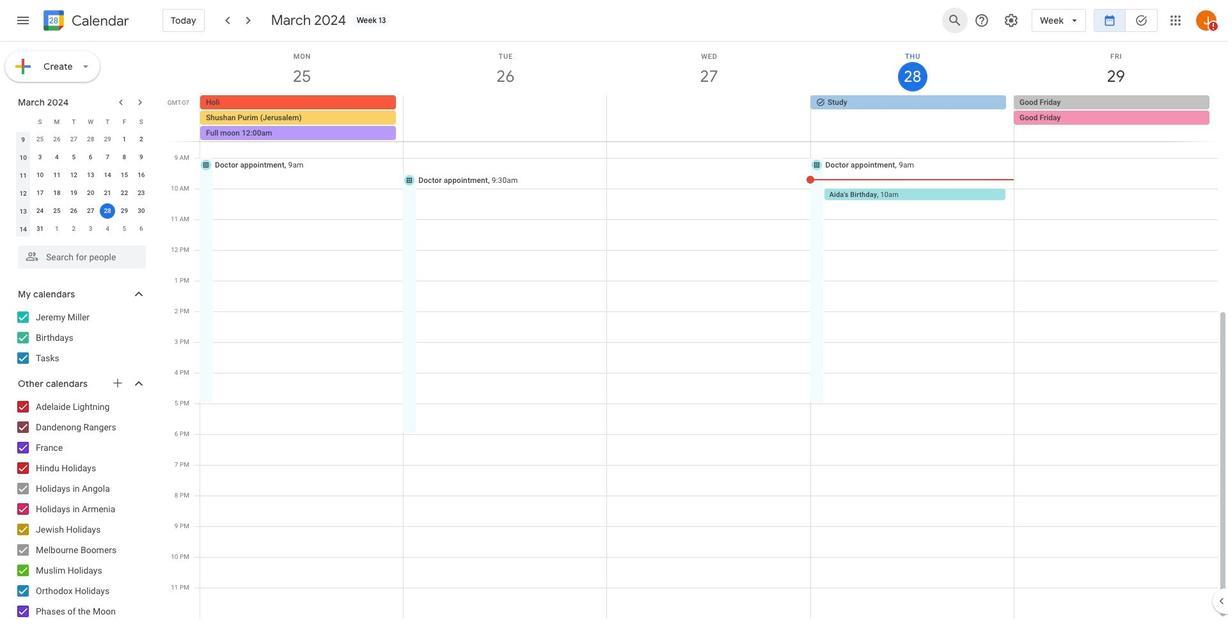 Task type: describe. For each thing, give the bounding box(es) containing it.
april 5 element
[[117, 221, 132, 237]]

april 6 element
[[134, 221, 149, 237]]

february 27 element
[[66, 132, 81, 147]]

add other calendars image
[[111, 377, 124, 390]]

13 element
[[83, 168, 98, 183]]

april 4 element
[[100, 221, 115, 237]]

calendar element
[[41, 8, 129, 36]]

settings menu image
[[1004, 13, 1019, 28]]

cell inside march 2024 grid
[[99, 202, 116, 220]]

10 element
[[32, 168, 48, 183]]

30 element
[[134, 203, 149, 219]]

12 element
[[66, 168, 81, 183]]

6 element
[[83, 150, 98, 165]]

26 element
[[66, 203, 81, 219]]

1 element
[[117, 132, 132, 147]]

27 element
[[83, 203, 98, 219]]

main drawer image
[[15, 13, 31, 28]]

29 element
[[117, 203, 132, 219]]

other calendars list
[[3, 397, 159, 619]]

21 element
[[100, 186, 115, 201]]

2 element
[[134, 132, 149, 147]]

28, today element
[[100, 203, 115, 219]]

24 element
[[32, 203, 48, 219]]

8 element
[[117, 150, 132, 165]]

23 element
[[134, 186, 149, 201]]

22 element
[[117, 186, 132, 201]]

15 element
[[117, 168, 132, 183]]

column header inside march 2024 grid
[[15, 113, 32, 131]]

5 element
[[66, 150, 81, 165]]

february 26 element
[[49, 132, 65, 147]]

my calendars list
[[3, 307, 159, 369]]



Task type: locate. For each thing, give the bounding box(es) containing it.
31 element
[[32, 221, 48, 237]]

4 element
[[49, 150, 65, 165]]

february 25 element
[[32, 132, 48, 147]]

11 element
[[49, 168, 65, 183]]

grid
[[164, 42, 1229, 619]]

3 element
[[32, 150, 48, 165]]

row group inside march 2024 grid
[[15, 131, 150, 238]]

heading
[[69, 13, 129, 28]]

april 3 element
[[83, 221, 98, 237]]

9 element
[[134, 150, 149, 165]]

17 element
[[32, 186, 48, 201]]

column header
[[15, 113, 32, 131]]

april 2 element
[[66, 221, 81, 237]]

None search field
[[0, 241, 159, 269]]

25 element
[[49, 203, 65, 219]]

row group
[[15, 131, 150, 238]]

february 28 element
[[83, 132, 98, 147]]

row
[[195, 95, 1229, 141], [15, 113, 150, 131], [15, 131, 150, 148], [15, 148, 150, 166], [15, 166, 150, 184], [15, 184, 150, 202], [15, 202, 150, 220], [15, 220, 150, 238]]

18 element
[[49, 186, 65, 201]]

march 2024 grid
[[12, 113, 150, 238]]

14 element
[[100, 168, 115, 183]]

20 element
[[83, 186, 98, 201]]

april 1 element
[[49, 221, 65, 237]]

7 element
[[100, 150, 115, 165]]

16 element
[[134, 168, 149, 183]]

february 29 element
[[100, 132, 115, 147]]

Search for people text field
[[26, 246, 138, 269]]

19 element
[[66, 186, 81, 201]]

cell
[[200, 95, 404, 141], [404, 95, 607, 141], [607, 95, 811, 141], [1014, 95, 1218, 141], [99, 202, 116, 220]]

heading inside "calendar" element
[[69, 13, 129, 28]]



Task type: vqa. For each thing, say whether or not it's contained in the screenshot.
field
no



